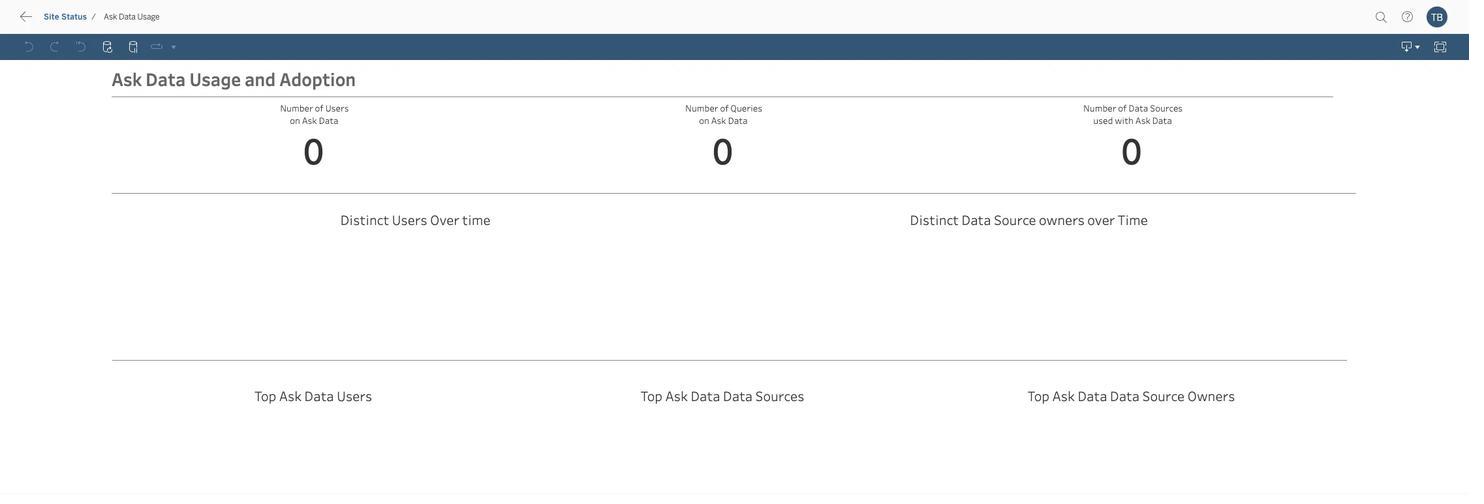 Task type: vqa. For each thing, say whether or not it's contained in the screenshot.
SALESFORCE EDUCATION CLOUD - ACADEMIC ADMISSIONS PROCESS image
no



Task type: locate. For each thing, give the bounding box(es) containing it.
status
[[61, 12, 87, 22]]

/
[[91, 12, 96, 22]]

data
[[119, 12, 136, 22]]

site status /
[[44, 12, 96, 22]]

ask data usage
[[104, 12, 160, 22]]



Task type: describe. For each thing, give the bounding box(es) containing it.
site
[[44, 12, 59, 22]]

site status link
[[43, 12, 88, 22]]

ask data usage element
[[100, 12, 164, 22]]

usage
[[137, 12, 160, 22]]

ask
[[104, 12, 117, 22]]



